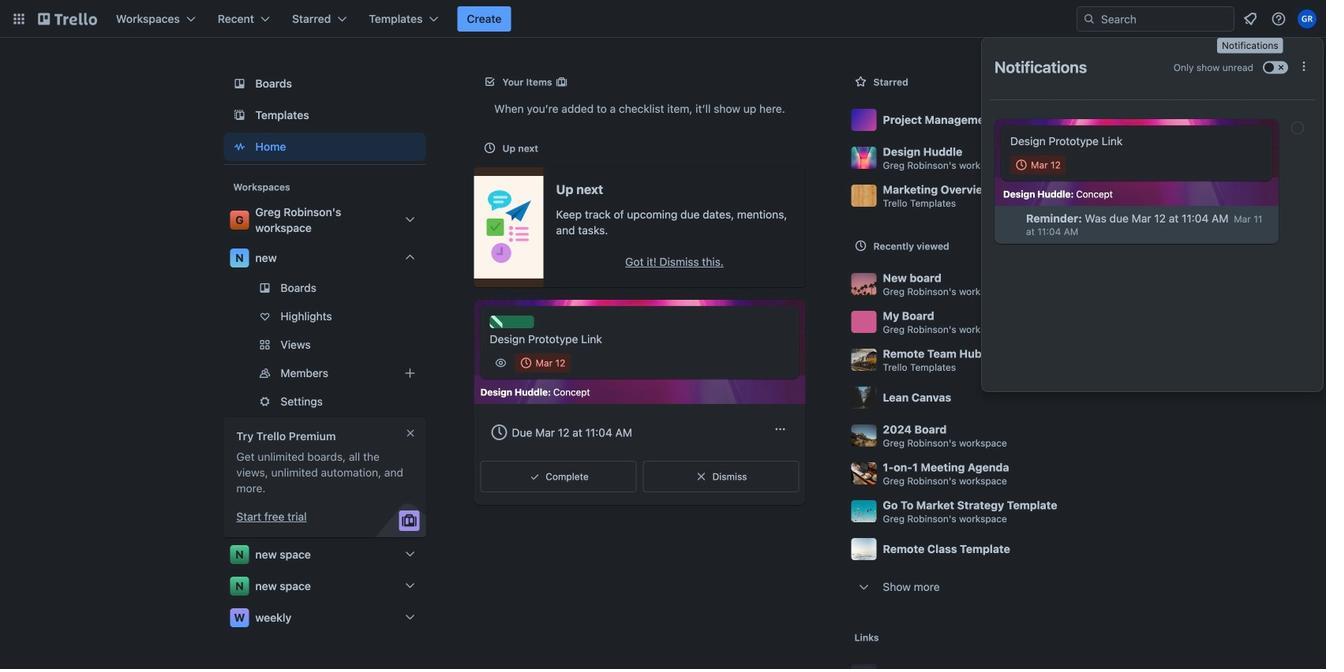 Task type: vqa. For each thing, say whether or not it's contained in the screenshot.
back to home Image
yes



Task type: describe. For each thing, give the bounding box(es) containing it.
click to unstar marketing overview. it will be removed from your starred list. image
[[1089, 188, 1105, 204]]

add image
[[401, 364, 420, 383]]

board image
[[230, 74, 249, 93]]

search image
[[1084, 13, 1096, 25]]

0 notifications image
[[1242, 9, 1261, 28]]

click to unstar project management. it will be removed from your starred list. image
[[1089, 112, 1105, 128]]

home image
[[230, 137, 249, 156]]



Task type: locate. For each thing, give the bounding box(es) containing it.
open information menu image
[[1272, 11, 1287, 27]]

greg robinson (gregrobinson96) image
[[1298, 9, 1317, 28]]

back to home image
[[38, 6, 97, 32]]

color: green, title: none image
[[490, 316, 534, 329]]

primary element
[[0, 0, 1327, 38]]

template board image
[[230, 106, 249, 125]]

click to star lean canvas. it will show up at the top of your boards list. image
[[1089, 390, 1105, 406]]

tooltip
[[1218, 38, 1284, 53]]

click to unstar design huddle . it will be removed from your starred list. image
[[1089, 150, 1105, 166]]

Search field
[[1096, 8, 1234, 30]]



